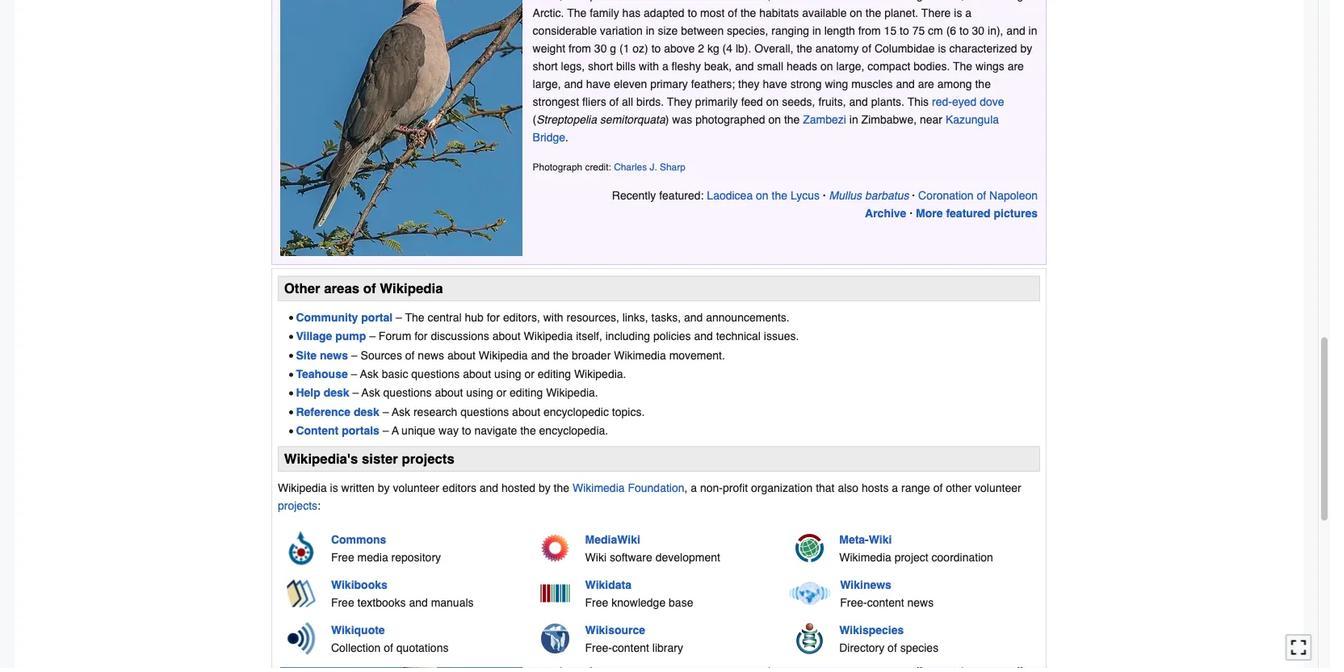 Task type: locate. For each thing, give the bounding box(es) containing it.
zambezi link
[[803, 113, 847, 126]]

wikimedia down meta-wiki link
[[840, 551, 892, 564]]

volunteer left editors
[[393, 481, 439, 494]]

– up reference desk link
[[353, 386, 359, 399]]

photograph credit: charles j. sharp
[[533, 162, 686, 172]]

free- down 'wikinews'
[[840, 596, 867, 609]]

projects up commons logo
[[278, 499, 318, 512]]

volunteer right other
[[975, 481, 1022, 494]]

1 vertical spatial ask
[[362, 386, 380, 399]]

free- inside 'wikisource free-content library'
[[585, 641, 612, 654]]

free for commons free media repository
[[331, 551, 354, 564]]

wikipedia up the projects link
[[278, 481, 327, 494]]

featured:
[[659, 189, 704, 202]]

1 horizontal spatial volunteer
[[975, 481, 1022, 494]]

meta-
[[840, 533, 869, 546]]

wikibooks link
[[331, 578, 388, 591]]

0 horizontal spatial desk
[[324, 386, 349, 399]]

projects down unique
[[402, 451, 455, 467]]

0 horizontal spatial free-
[[585, 641, 612, 654]]

by
[[378, 481, 390, 494], [539, 481, 551, 494]]

wikinews logo image
[[790, 582, 831, 605]]

questions
[[411, 367, 460, 380], [383, 386, 432, 399], [461, 405, 509, 418]]

editors,
[[503, 311, 540, 324]]

profit
[[723, 481, 748, 494]]

desk up 'portals'
[[354, 405, 380, 418]]

free inside commons free media repository
[[331, 551, 354, 564]]

eyed
[[952, 95, 977, 108]]

1 volunteer from the left
[[393, 481, 439, 494]]

teahouse
[[296, 367, 348, 380]]

mullus barbatus
[[829, 189, 909, 202]]

wikispecies directory of species
[[840, 623, 939, 654]]

1 vertical spatial content
[[612, 641, 650, 654]]

basic
[[382, 367, 408, 380]]

news down village pump link at the left of page
[[320, 349, 348, 361]]

1 horizontal spatial by
[[539, 481, 551, 494]]

,
[[685, 481, 688, 494]]

free- inside wikinews free-content news
[[840, 596, 867, 609]]

desk
[[324, 386, 349, 399], [354, 405, 380, 418]]

the left broader
[[553, 349, 569, 361]]

wikiquote logo image
[[287, 622, 315, 655]]

for down "the" on the left top of the page
[[415, 330, 428, 343]]

the inside wikipedia is written by volunteer editors and hosted by the wikimedia foundation , a non-profit organization that also hosts a range of other volunteer projects :
[[554, 481, 570, 494]]

or down editors,
[[525, 367, 535, 380]]

content inside 'wikisource free-content library'
[[612, 641, 650, 654]]

free down wikidata "link"
[[585, 596, 609, 609]]

1 horizontal spatial wiki
[[869, 533, 892, 546]]

textbooks
[[358, 596, 406, 609]]

species
[[901, 641, 939, 654]]

wiki up wikinews link
[[869, 533, 892, 546]]

wikipedia.
[[574, 367, 627, 380], [546, 386, 598, 399]]

or up navigate
[[497, 386, 507, 399]]

free down commons link
[[331, 551, 354, 564]]

movement.
[[669, 349, 725, 361]]

pump
[[335, 330, 366, 343]]

hosted
[[502, 481, 536, 494]]

1 vertical spatial desk
[[354, 405, 380, 418]]

topics.
[[612, 405, 645, 418]]

0 vertical spatial free-
[[840, 596, 867, 609]]

content inside wikinews free-content news
[[867, 596, 905, 609]]

wiki inside meta-wiki wikimedia project coordination
[[869, 533, 892, 546]]

0 vertical spatial content
[[867, 596, 905, 609]]

wikimedia inside wikipedia is written by volunteer editors and hosted by the wikimedia foundation , a non-profit organization that also hosts a range of other volunteer projects :
[[573, 481, 625, 494]]

news up species
[[908, 596, 934, 609]]

using
[[494, 367, 522, 380], [466, 386, 493, 399]]

– down basic
[[383, 405, 389, 418]]

free
[[331, 551, 354, 564], [331, 596, 354, 609], [585, 596, 609, 609]]

on right photographed
[[769, 113, 781, 126]]

photograph
[[533, 162, 583, 172]]

0 horizontal spatial content
[[612, 641, 650, 654]]

charles
[[614, 162, 647, 172]]

0 horizontal spatial a
[[691, 481, 697, 494]]

recently
[[612, 189, 656, 202]]

0 vertical spatial for
[[487, 311, 500, 324]]

1 horizontal spatial free-
[[840, 596, 867, 609]]

more
[[916, 206, 943, 219]]

mediawiki wiki software development
[[585, 533, 721, 564]]

1 horizontal spatial content
[[867, 596, 905, 609]]

wikipedia down with
[[524, 330, 573, 343]]

0 vertical spatial on
[[769, 113, 781, 126]]

in
[[850, 113, 859, 126]]

using up navigate
[[494, 367, 522, 380]]

ask down sources
[[360, 367, 379, 380]]

wikipedia. down broader
[[574, 367, 627, 380]]

wikipedia is written by volunteer editors and hosted by the wikimedia foundation , a non-profit organization that also hosts a range of other volunteer projects :
[[278, 481, 1022, 512]]

a right ,
[[691, 481, 697, 494]]

1 vertical spatial wikimedia
[[573, 481, 625, 494]]

non-
[[700, 481, 723, 494]]

0 horizontal spatial projects
[[278, 499, 318, 512]]

1 vertical spatial projects
[[278, 499, 318, 512]]

ask up reference desk link
[[362, 386, 380, 399]]

using up to
[[466, 386, 493, 399]]

0 horizontal spatial or
[[497, 386, 507, 399]]

1 vertical spatial for
[[415, 330, 428, 343]]

free inside wikidata free knowledge base
[[585, 596, 609, 609]]

0 vertical spatial questions
[[411, 367, 460, 380]]

wikipedia up "the" on the left top of the page
[[380, 281, 443, 296]]

news down discussions
[[418, 349, 444, 361]]

wikipedia. up encyclopedic
[[546, 386, 598, 399]]

of inside 'community portal – the central hub for editors, with resources, links, tasks, and announcements. village pump – forum for discussions about wikipedia itself, including policies and technical issues. site news – sources of news about wikipedia and the broader wikimedia movement. teahouse – ask basic questions about using or editing wikipedia. help desk – ask questions about using or editing wikipedia. reference desk – ask research questions about encyclopedic topics. content portals – a unique way to navigate the encyclopedia.'
[[405, 349, 415, 361]]

free down wikibooks
[[331, 596, 354, 609]]

1 vertical spatial wiki
[[585, 551, 607, 564]]

other
[[946, 481, 972, 494]]

questions up research
[[411, 367, 460, 380]]

areas
[[324, 281, 360, 296]]

barbatus
[[865, 189, 909, 202]]

mullus
[[829, 189, 862, 202]]

0 vertical spatial projects
[[402, 451, 455, 467]]

ask up "a" at bottom left
[[392, 405, 410, 418]]

for right hub
[[487, 311, 500, 324]]

2 vertical spatial wikimedia
[[840, 551, 892, 564]]

–
[[396, 311, 402, 324], [369, 330, 376, 343], [351, 349, 358, 361], [351, 367, 357, 380], [353, 386, 359, 399], [383, 405, 389, 418], [383, 424, 389, 437]]

wikiquote link
[[331, 623, 385, 636]]

wikinews free-content news
[[840, 578, 934, 609]]

volunteer
[[393, 481, 439, 494], [975, 481, 1022, 494]]

development
[[656, 551, 721, 564]]

1 horizontal spatial a
[[892, 481, 898, 494]]

the left lycus
[[772, 189, 788, 202]]

(
[[533, 113, 537, 126]]

by right written
[[378, 481, 390, 494]]

site
[[296, 349, 317, 361]]

and
[[684, 311, 703, 324], [694, 330, 713, 343], [531, 349, 550, 361], [480, 481, 499, 494], [409, 596, 428, 609]]

by right hosted
[[539, 481, 551, 494]]

the left the zambezi 'link'
[[784, 113, 800, 126]]

questions up navigate
[[461, 405, 509, 418]]

the right hosted
[[554, 481, 570, 494]]

wiki down mediawiki link
[[585, 551, 607, 564]]

broader
[[572, 349, 611, 361]]

0 vertical spatial wikimedia
[[614, 349, 666, 361]]

photographed
[[696, 113, 766, 126]]

– down the portal
[[369, 330, 376, 343]]

site news link
[[296, 349, 348, 361]]

wikidata link
[[585, 578, 632, 591]]

streptopelia
[[537, 113, 597, 126]]

help desk link
[[296, 386, 349, 399]]

content for wikisource
[[612, 641, 650, 654]]

wikipedia down editors,
[[479, 349, 528, 361]]

desk up reference desk link
[[324, 386, 349, 399]]

wikipedia inside wikipedia is written by volunteer editors and hosted by the wikimedia foundation , a non-profit organization that also hosts a range of other volunteer projects :
[[278, 481, 327, 494]]

editing up navigate
[[510, 386, 543, 399]]

a right hosts
[[892, 481, 898, 494]]

0 vertical spatial wiki
[[869, 533, 892, 546]]

free-
[[840, 596, 867, 609], [585, 641, 612, 654]]

dove
[[980, 95, 1005, 108]]

commons logo image
[[289, 531, 314, 565]]

itself,
[[576, 330, 603, 343]]

of left species
[[888, 641, 897, 654]]

featured
[[946, 206, 991, 219]]

red-
[[932, 95, 952, 108]]

wikidata logo image
[[537, 583, 575, 604]]

wikimedia up mediawiki
[[573, 481, 625, 494]]

content
[[867, 596, 905, 609], [612, 641, 650, 654]]

1 vertical spatial free-
[[585, 641, 612, 654]]

wikibooks free textbooks and manuals
[[331, 578, 474, 609]]

columbidae image
[[280, 0, 523, 256]]

on right laodicea
[[756, 189, 769, 202]]

0 vertical spatial using
[[494, 367, 522, 380]]

the inside "red-eyed dove ( streptopelia semitorquata ) was photographed on the zambezi in zimbabwe, near"
[[784, 113, 800, 126]]

1 horizontal spatial using
[[494, 367, 522, 380]]

portals
[[342, 424, 380, 437]]

library
[[653, 641, 683, 654]]

wiki inside mediawiki wiki software development
[[585, 551, 607, 564]]

for
[[487, 311, 500, 324], [415, 330, 428, 343]]

0 horizontal spatial by
[[378, 481, 390, 494]]

free inside wikibooks free textbooks and manuals
[[331, 596, 354, 609]]

recently featured:
[[612, 189, 707, 202]]

0 horizontal spatial news
[[320, 349, 348, 361]]

and left manuals
[[409, 596, 428, 609]]

free- down wikisource
[[585, 641, 612, 654]]

way
[[439, 424, 459, 437]]

1 horizontal spatial for
[[487, 311, 500, 324]]

the
[[784, 113, 800, 126], [772, 189, 788, 202], [553, 349, 569, 361], [520, 424, 536, 437], [554, 481, 570, 494]]

editing up encyclopedic
[[538, 367, 571, 380]]

0 horizontal spatial wiki
[[585, 551, 607, 564]]

red-eyed dove link
[[932, 95, 1005, 108]]

that
[[816, 481, 835, 494]]

0 horizontal spatial volunteer
[[393, 481, 439, 494]]

was
[[672, 113, 693, 126]]

news
[[320, 349, 348, 361], [418, 349, 444, 361], [908, 596, 934, 609]]

and right tasks,
[[684, 311, 703, 324]]

2 horizontal spatial news
[[908, 596, 934, 609]]

and right editors
[[480, 481, 499, 494]]

j.
[[650, 162, 657, 172]]

0 vertical spatial desk
[[324, 386, 349, 399]]

projects
[[402, 451, 455, 467], [278, 499, 318, 512]]

content down wikinews link
[[867, 596, 905, 609]]

manuals
[[431, 596, 474, 609]]

base
[[669, 596, 694, 609]]

also
[[838, 481, 859, 494]]

wikimedia down including
[[614, 349, 666, 361]]

0 vertical spatial or
[[525, 367, 535, 380]]

of up basic
[[405, 349, 415, 361]]

1 horizontal spatial desk
[[354, 405, 380, 418]]

of left other
[[934, 481, 943, 494]]

questions down basic
[[383, 386, 432, 399]]

2 volunteer from the left
[[975, 481, 1022, 494]]

wiki for meta-
[[869, 533, 892, 546]]

of right collection
[[384, 641, 393, 654]]

0 horizontal spatial using
[[466, 386, 493, 399]]

bridge
[[533, 130, 566, 143]]

content down wikisource link
[[612, 641, 650, 654]]

projects inside wikipedia is written by volunteer editors and hosted by the wikimedia foundation , a non-profit organization that also hosts a range of other volunteer projects :
[[278, 499, 318, 512]]

mediawiki logo image
[[541, 534, 570, 562]]



Task type: describe. For each thing, give the bounding box(es) containing it.
wikipedia's
[[284, 451, 358, 467]]

1 vertical spatial questions
[[383, 386, 432, 399]]

more featured pictures link
[[916, 206, 1038, 219]]

portal
[[361, 311, 393, 324]]

wikinews link
[[840, 578, 892, 591]]

links,
[[623, 311, 648, 324]]

wiki for mediawiki
[[585, 551, 607, 564]]

1 horizontal spatial projects
[[402, 451, 455, 467]]

2 a from the left
[[892, 481, 898, 494]]

the right navigate
[[520, 424, 536, 437]]

wikidata free knowledge base
[[585, 578, 694, 609]]

fullscreen image
[[1291, 639, 1307, 656]]

commons link
[[331, 533, 386, 546]]

sharp
[[660, 162, 686, 172]]

content for wikinews
[[867, 596, 905, 609]]

of right areas
[[363, 281, 376, 296]]

wikibooks logo image
[[287, 579, 315, 608]]

wikibooks
[[331, 578, 388, 591]]

news inside wikinews free-content news
[[908, 596, 934, 609]]

research
[[414, 405, 458, 418]]

of inside wikiquote collection of quotations
[[384, 641, 393, 654]]

wikiquote collection of quotations
[[331, 623, 449, 654]]

0 horizontal spatial for
[[415, 330, 428, 343]]

including
[[606, 330, 650, 343]]

hub
[[465, 311, 484, 324]]

1 a from the left
[[691, 481, 697, 494]]

wikispecies logo image
[[796, 622, 824, 655]]

meta-wiki wikimedia project coordination
[[840, 533, 994, 564]]

community portal – the central hub for editors, with resources, links, tasks, and announcements. village pump – forum for discussions about wikipedia itself, including policies and technical issues. site news – sources of news about wikipedia and the broader wikimedia movement. teahouse – ask basic questions about using or editing wikipedia. help desk – ask questions about using or editing wikipedia. reference desk – ask research questions about encyclopedic topics. content portals – a unique way to navigate the encyclopedia.
[[296, 311, 799, 437]]

wikimedia inside meta-wiki wikimedia project coordination
[[840, 551, 892, 564]]

the
[[405, 311, 425, 324]]

1 vertical spatial or
[[497, 386, 507, 399]]

mediawiki link
[[585, 533, 641, 546]]

wikisource free-content library
[[585, 623, 683, 654]]

help
[[296, 386, 321, 399]]

lycus
[[791, 189, 820, 202]]

1 horizontal spatial news
[[418, 349, 444, 361]]

of inside wikispecies directory of species
[[888, 641, 897, 654]]

wikisource
[[585, 623, 646, 636]]

mediawiki
[[585, 533, 641, 546]]

is
[[330, 481, 338, 494]]

projects link
[[278, 499, 318, 512]]

content portals link
[[296, 424, 380, 437]]

1 by from the left
[[378, 481, 390, 494]]

red-eyed dove ( streptopelia semitorquata ) was photographed on the zambezi in zimbabwe, near
[[533, 95, 1005, 126]]

of up more featured pictures
[[977, 189, 987, 202]]

forum
[[379, 330, 411, 343]]

.
[[566, 130, 569, 143]]

on inside "red-eyed dove ( streptopelia semitorquata ) was photographed on the zambezi in zimbabwe, near"
[[769, 113, 781, 126]]

software
[[610, 551, 653, 564]]

2 vertical spatial questions
[[461, 405, 509, 418]]

wikispecies
[[840, 623, 904, 636]]

wikisource link
[[585, 623, 646, 636]]

laodicea on the lycus
[[707, 189, 820, 202]]

free for wikidata free knowledge base
[[585, 596, 609, 609]]

1 vertical spatial on
[[756, 189, 769, 202]]

teahouse link
[[296, 367, 348, 380]]

wikiquote
[[331, 623, 385, 636]]

wikidata
[[585, 578, 632, 591]]

charles j. sharp link
[[614, 162, 686, 172]]

community portal link
[[296, 311, 393, 324]]

coronation of napoleon
[[919, 189, 1038, 202]]

meta-wiki logo image
[[796, 534, 824, 562]]

hosts
[[862, 481, 889, 494]]

mullus barbatus link
[[829, 189, 909, 202]]

free- for wikisource free-content library
[[585, 641, 612, 654]]

1 vertical spatial using
[[466, 386, 493, 399]]

2 by from the left
[[539, 481, 551, 494]]

unique
[[402, 424, 436, 437]]

of inside wikipedia is written by volunteer editors and hosted by the wikimedia foundation , a non-profit organization that also hosts a range of other volunteer projects :
[[934, 481, 943, 494]]

and up movement.
[[694, 330, 713, 343]]

– left "a" at bottom left
[[383, 424, 389, 437]]

1 horizontal spatial or
[[525, 367, 535, 380]]

napoleon
[[990, 189, 1038, 202]]

village pump link
[[296, 330, 366, 343]]

sister
[[362, 451, 398, 467]]

project
[[895, 551, 929, 564]]

– down pump
[[351, 349, 358, 361]]

quotations
[[397, 641, 449, 654]]

– right teahouse link
[[351, 367, 357, 380]]

navigate
[[475, 424, 517, 437]]

free for wikibooks free textbooks and manuals
[[331, 596, 354, 609]]

near
[[920, 113, 943, 126]]

meta-wiki link
[[840, 533, 892, 546]]

wikisource logo image
[[541, 624, 570, 654]]

free- for wikinews free-content news
[[840, 596, 867, 609]]

editors
[[443, 481, 477, 494]]

1 vertical spatial wikipedia.
[[546, 386, 598, 399]]

a
[[392, 424, 399, 437]]

kazungula bridge
[[533, 113, 999, 143]]

wikipedia's sister projects
[[284, 451, 455, 467]]

archive
[[865, 206, 907, 219]]

more featured pictures
[[916, 206, 1038, 219]]

pictures
[[994, 206, 1038, 219]]

repository
[[392, 551, 441, 564]]

commons
[[331, 533, 386, 546]]

content
[[296, 424, 339, 437]]

1 vertical spatial editing
[[510, 386, 543, 399]]

0 vertical spatial ask
[[360, 367, 379, 380]]

issues.
[[764, 330, 799, 343]]

written
[[341, 481, 375, 494]]

range
[[902, 481, 931, 494]]

coronation of napoleon link
[[919, 189, 1038, 202]]

discussions
[[431, 330, 489, 343]]

policies
[[654, 330, 691, 343]]

coronation
[[919, 189, 974, 202]]

:
[[318, 499, 321, 512]]

collection
[[331, 641, 381, 654]]

0 vertical spatial wikipedia.
[[574, 367, 627, 380]]

knowledge
[[612, 596, 666, 609]]

and inside wikibooks free textbooks and manuals
[[409, 596, 428, 609]]

resources,
[[567, 311, 620, 324]]

commons free media repository
[[331, 533, 441, 564]]

reference
[[296, 405, 351, 418]]

laodicea
[[707, 189, 753, 202]]

– left "the" on the left top of the page
[[396, 311, 402, 324]]

encyclopedic
[[544, 405, 609, 418]]

0 vertical spatial editing
[[538, 367, 571, 380]]

and down with
[[531, 349, 550, 361]]

laodicea on the lycus link
[[707, 189, 820, 202]]

2 vertical spatial ask
[[392, 405, 410, 418]]

and inside wikipedia is written by volunteer editors and hosted by the wikimedia foundation , a non-profit organization that also hosts a range of other volunteer projects :
[[480, 481, 499, 494]]

wikimedia inside 'community portal – the central hub for editors, with resources, links, tasks, and announcements. village pump – forum for discussions about wikipedia itself, including policies and technical issues. site news – sources of news about wikipedia and the broader wikimedia movement. teahouse – ask basic questions about using or editing wikipedia. help desk – ask questions about using or editing wikipedia. reference desk – ask research questions about encyclopedic topics. content portals – a unique way to navigate the encyclopedia.'
[[614, 349, 666, 361]]

kazungula
[[946, 113, 999, 126]]



Task type: vqa. For each thing, say whether or not it's contained in the screenshot.


